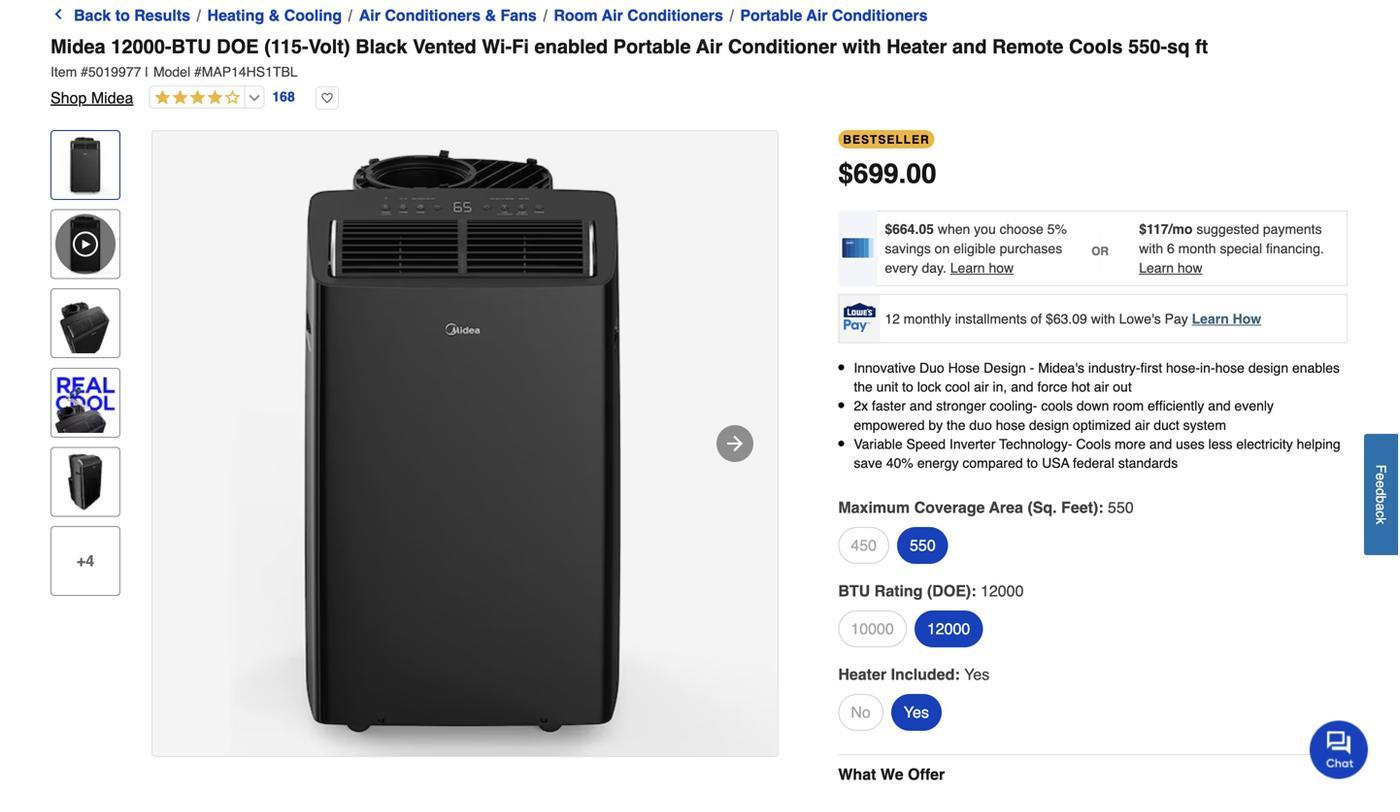 Task type: describe. For each thing, give the bounding box(es) containing it.
conditioners for portable air conditioners
[[832, 6, 928, 24]]

volt)
[[309, 35, 350, 58]]

portable air conditioners link
[[741, 4, 928, 27]]

+4 button
[[51, 527, 120, 596]]

variable
[[854, 437, 903, 452]]

0 vertical spatial 12000
[[981, 582, 1024, 600]]

air inside midea 12000-btu doe (115-volt) black vented wi-fi enabled portable air conditioner with heater and remote cools 550-sq ft item # 5019977 | model # map14hs1tbl
[[696, 35, 723, 58]]

and up 'cooling-'
[[1011, 379, 1034, 395]]

usa
[[1042, 456, 1070, 471]]

1 vertical spatial hose
[[996, 418, 1026, 433]]

1 horizontal spatial to
[[903, 379, 914, 395]]

1 conditioners from the left
[[385, 6, 481, 24]]

lowes pay logo image
[[841, 303, 880, 332]]

first
[[1141, 360, 1163, 376]]

save
[[854, 456, 883, 471]]

1 vertical spatial the
[[947, 418, 966, 433]]

unit
[[877, 379, 899, 395]]

learn how button for $664.05
[[951, 258, 1014, 278]]

1 horizontal spatial yes
[[965, 666, 990, 684]]

(sq.
[[1028, 499, 1058, 517]]

force
[[1038, 379, 1068, 395]]

what we offer
[[839, 766, 946, 784]]

midea's
[[1039, 360, 1085, 376]]

portable inside midea 12000-btu doe (115-volt) black vented wi-fi enabled portable air conditioner with heater and remote cools 550-sq ft item # 5019977 | model # map14hs1tbl
[[614, 35, 691, 58]]

$ 699 . 00
[[839, 158, 937, 189]]

00
[[907, 158, 937, 189]]

2 vertical spatial with
[[1092, 311, 1116, 327]]

midea  #map14hs1tbl image
[[153, 131, 778, 757]]

midea  #map14hs1tbl - thumbnail image
[[55, 135, 116, 195]]

6
[[1168, 241, 1175, 256]]

cool
[[946, 379, 971, 395]]

enabled
[[535, 35, 608, 58]]

1 vertical spatial :
[[972, 582, 977, 600]]

12
[[885, 311, 900, 327]]

how
[[1233, 311, 1262, 327]]

1 vertical spatial design
[[1030, 418, 1070, 433]]

lock
[[918, 379, 942, 395]]

|
[[145, 64, 149, 80]]

map14hs1tbl
[[202, 64, 298, 80]]

portable air conditioners
[[741, 6, 928, 24]]

how inside suggested payments with 6 month special financing. learn how
[[1178, 260, 1203, 276]]

heart outline image
[[315, 86, 339, 110]]

item number 5 0 1 9 9 7 7 and model number m a p 1 4 h s 1 t b l element
[[51, 62, 1348, 82]]

air inside air conditioners & fans link
[[359, 6, 381, 24]]

back to results
[[74, 6, 190, 24]]

uses
[[1177, 437, 1205, 452]]

maximum coverage area (sq. feet) : 550
[[839, 499, 1134, 517]]

back
[[74, 6, 111, 24]]

rating
[[875, 582, 923, 600]]

in,
[[993, 379, 1008, 395]]

2 # from the left
[[194, 64, 202, 80]]

coverage
[[915, 499, 986, 517]]

d
[[1374, 488, 1390, 496]]

duct
[[1154, 418, 1180, 433]]

and down duct
[[1150, 437, 1173, 452]]

day.
[[922, 260, 947, 276]]

bestseller
[[844, 133, 930, 147]]

(115-
[[264, 35, 309, 58]]

with inside midea 12000-btu doe (115-volt) black vented wi-fi enabled portable air conditioner with heater and remote cools 550-sq ft item # 5019977 | model # map14hs1tbl
[[843, 35, 882, 58]]

or
[[1092, 245, 1110, 258]]

learn how button for $117/mo
[[1140, 258, 1203, 278]]

with inside suggested payments with 6 month special financing. learn how
[[1140, 241, 1164, 256]]

when
[[938, 221, 971, 237]]

learn inside button
[[951, 260, 986, 276]]

what
[[839, 766, 877, 784]]

design
[[984, 360, 1027, 376]]

industry-
[[1089, 360, 1141, 376]]

1 how from the left
[[989, 260, 1014, 276]]

eligible
[[954, 241, 996, 256]]

btu rating (doe) : 12000
[[839, 582, 1024, 600]]

special
[[1221, 241, 1263, 256]]

cools inside the innovative duo hose design - midea's industry-first hose-in-hose design enables the unit to lock cool air in, and force hot air out 2x faster and stronger cooling- cools down room efficiently and evenly empowered by the duo hose design optimized air duct system variable speed inverter technology- cools more and uses less electricity helping save 40% energy compared to usa federal standards
[[1077, 437, 1112, 452]]

1 horizontal spatial 550
[[1108, 499, 1134, 517]]

fans
[[501, 6, 537, 24]]

results
[[134, 6, 190, 24]]

hose
[[949, 360, 981, 376]]

air inside the room air conditioners link
[[602, 6, 623, 24]]

inverter
[[950, 437, 996, 452]]

area
[[990, 499, 1024, 517]]

wi-
[[482, 35, 512, 58]]

and up system
[[1209, 398, 1231, 414]]

midea 12000-btu doe (115-volt) black vented wi-fi enabled portable air conditioner with heater and remote cools 550-sq ft item # 5019977 | model # map14hs1tbl
[[51, 35, 1209, 80]]

room
[[1114, 398, 1145, 414]]

(doe)
[[928, 582, 972, 600]]

midea  #map14hs1tbl - thumbnail4 image
[[55, 452, 116, 512]]

chevron left image
[[51, 6, 66, 22]]

air inside portable air conditioners link
[[807, 6, 828, 24]]

savings
[[885, 241, 931, 256]]

0 horizontal spatial :
[[955, 666, 960, 684]]

f e e d b a c k
[[1374, 465, 1390, 525]]

out
[[1114, 379, 1132, 395]]

compared
[[963, 456, 1024, 471]]

$664.05
[[885, 221, 935, 237]]

0 vertical spatial design
[[1249, 360, 1289, 376]]

lowe's
[[1120, 311, 1162, 327]]

by
[[929, 418, 943, 433]]

heating & cooling link
[[207, 4, 342, 27]]

cooling-
[[990, 398, 1038, 414]]

stronger
[[937, 398, 987, 414]]

& inside air conditioners & fans link
[[485, 6, 496, 24]]

chat invite button image
[[1311, 720, 1370, 780]]

1 vertical spatial heater
[[839, 666, 887, 684]]

ft
[[1196, 35, 1209, 58]]

midea inside midea 12000-btu doe (115-volt) black vented wi-fi enabled portable air conditioner with heater and remote cools 550-sq ft item # 5019977 | model # map14hs1tbl
[[51, 35, 106, 58]]

purchases
[[1000, 241, 1063, 256]]

duo
[[970, 418, 993, 433]]

699
[[854, 158, 899, 189]]

k
[[1374, 518, 1390, 525]]

0 vertical spatial :
[[1099, 499, 1104, 517]]

we
[[881, 766, 904, 784]]

168
[[272, 89, 295, 105]]

1 vertical spatial btu
[[839, 582, 871, 600]]

innovative
[[854, 360, 916, 376]]

suggested payments with 6 month special financing. learn how
[[1140, 221, 1325, 276]]

1 # from the left
[[81, 64, 88, 80]]



Task type: vqa. For each thing, say whether or not it's contained in the screenshot.
the paint link
no



Task type: locate. For each thing, give the bounding box(es) containing it.
1 horizontal spatial the
[[947, 418, 966, 433]]

10000
[[851, 620, 895, 638]]

0 vertical spatial heater
[[887, 35, 948, 58]]

# right item
[[81, 64, 88, 80]]

hose-
[[1167, 360, 1201, 376]]

0 horizontal spatial to
[[115, 6, 130, 24]]

1 horizontal spatial portable
[[741, 6, 803, 24]]

and left remote at the top
[[953, 35, 987, 58]]

e up d
[[1374, 473, 1390, 481]]

:
[[1099, 499, 1104, 517], [972, 582, 977, 600], [955, 666, 960, 684]]

1 e from the top
[[1374, 473, 1390, 481]]

midea  #map14hs1tbl - thumbnail2 image
[[55, 294, 116, 354]]

1 learn how button from the left
[[951, 258, 1014, 278]]

down
[[1077, 398, 1110, 414]]

btu inside midea 12000-btu doe (115-volt) black vented wi-fi enabled portable air conditioner with heater and remote cools 550-sq ft item # 5019977 | model # map14hs1tbl
[[171, 35, 211, 58]]

vented
[[413, 35, 477, 58]]

with right $63.09
[[1092, 311, 1116, 327]]

portable up "conditioner"
[[741, 6, 803, 24]]

0 horizontal spatial &
[[269, 6, 280, 24]]

model
[[153, 64, 190, 80]]

5019977
[[88, 64, 141, 80]]

shop
[[51, 89, 87, 107]]

2 vertical spatial :
[[955, 666, 960, 684]]

2 how from the left
[[1178, 260, 1203, 276]]

2 horizontal spatial to
[[1027, 456, 1039, 471]]

2 learn how button from the left
[[1140, 258, 1203, 278]]

to
[[115, 6, 130, 24], [903, 379, 914, 395], [1027, 456, 1039, 471]]

1 horizontal spatial conditioners
[[628, 6, 724, 24]]

sq
[[1168, 35, 1190, 58]]

1 horizontal spatial design
[[1249, 360, 1289, 376]]

faster
[[872, 398, 906, 414]]

&
[[269, 6, 280, 24], [485, 6, 496, 24]]

e up b
[[1374, 481, 1390, 488]]

air
[[359, 6, 381, 24], [602, 6, 623, 24], [807, 6, 828, 24], [696, 35, 723, 58]]

air conditioners & fans link
[[359, 4, 537, 27]]

and down the lock
[[910, 398, 933, 414]]

12000-
[[111, 35, 171, 58]]

2 e from the top
[[1374, 481, 1390, 488]]

cools inside midea 12000-btu doe (115-volt) black vented wi-fi enabled portable air conditioner with heater and remote cools 550-sq ft item # 5019977 | model # map14hs1tbl
[[1070, 35, 1124, 58]]

5%
[[1048, 221, 1068, 237]]

2 horizontal spatial air
[[1136, 418, 1151, 433]]

1 horizontal spatial learn
[[1140, 260, 1175, 276]]

feet)
[[1062, 499, 1099, 517]]

0 vertical spatial portable
[[741, 6, 803, 24]]

payments
[[1264, 221, 1323, 237]]

0 vertical spatial with
[[843, 35, 882, 58]]

: down (doe)
[[955, 666, 960, 684]]

conditioners for room air conditioners
[[628, 6, 724, 24]]

conditioners
[[385, 6, 481, 24], [628, 6, 724, 24], [832, 6, 928, 24]]

how down the month
[[1178, 260, 1203, 276]]

air left in,
[[974, 379, 990, 395]]

cooling
[[284, 6, 342, 24]]

12000 down (doe)
[[928, 620, 971, 638]]

450
[[851, 537, 877, 555]]

2x
[[854, 398, 869, 414]]

fi
[[512, 35, 529, 58]]

learn right the 'pay'
[[1193, 311, 1230, 327]]

1 horizontal spatial btu
[[839, 582, 871, 600]]

evenly
[[1235, 398, 1275, 414]]

enables
[[1293, 360, 1341, 376]]

1 horizontal spatial hose
[[1216, 360, 1245, 376]]

heater
[[887, 35, 948, 58], [839, 666, 887, 684]]

0 vertical spatial btu
[[171, 35, 211, 58]]

0 horizontal spatial hose
[[996, 418, 1026, 433]]

cools up federal
[[1077, 437, 1112, 452]]

1 vertical spatial yes
[[904, 704, 930, 722]]

1 horizontal spatial how
[[1178, 260, 1203, 276]]

0 vertical spatial to
[[115, 6, 130, 24]]

0 vertical spatial cools
[[1070, 35, 1124, 58]]

learn how
[[951, 260, 1014, 276]]

of
[[1031, 311, 1043, 327]]

1 horizontal spatial #
[[194, 64, 202, 80]]

heating
[[207, 6, 264, 24]]

midea
[[51, 35, 106, 58], [91, 89, 133, 107]]

installments
[[956, 311, 1027, 327]]

with down portable air conditioners link
[[843, 35, 882, 58]]

with left 6
[[1140, 241, 1164, 256]]

yes
[[965, 666, 990, 684], [904, 704, 930, 722]]

2 horizontal spatial learn
[[1193, 311, 1230, 327]]

room air conditioners link
[[554, 4, 724, 27]]

cools left 550-
[[1070, 35, 1124, 58]]

1 vertical spatial to
[[903, 379, 914, 395]]

0 vertical spatial midea
[[51, 35, 106, 58]]

0 vertical spatial the
[[854, 379, 873, 395]]

heater up no
[[839, 666, 887, 684]]

: down federal
[[1099, 499, 1104, 517]]

1 & from the left
[[269, 6, 280, 24]]

portable down the room air conditioners link on the top of the page
[[614, 35, 691, 58]]

learn down 6
[[1140, 260, 1175, 276]]

1 vertical spatial portable
[[614, 35, 691, 58]]

550 right feet)
[[1108, 499, 1134, 517]]

the
[[854, 379, 873, 395], [947, 418, 966, 433]]

to down technology-
[[1027, 456, 1039, 471]]

1 horizontal spatial &
[[485, 6, 496, 24]]

2 vertical spatial to
[[1027, 456, 1039, 471]]

the down 'stronger'
[[947, 418, 966, 433]]

design up evenly
[[1249, 360, 1289, 376]]

learn how button
[[951, 258, 1014, 278], [1140, 258, 1203, 278]]

to right back
[[115, 6, 130, 24]]

0 horizontal spatial btu
[[171, 35, 211, 58]]

heater inside midea 12000-btu doe (115-volt) black vented wi-fi enabled portable air conditioner with heater and remote cools 550-sq ft item # 5019977 | model # map14hs1tbl
[[887, 35, 948, 58]]

federal
[[1073, 456, 1115, 471]]

air up 'black'
[[359, 6, 381, 24]]

1 horizontal spatial :
[[972, 582, 977, 600]]

yes down heater included : yes
[[904, 704, 930, 722]]

arrow right image
[[724, 432, 747, 456]]

air up the more
[[1136, 418, 1151, 433]]

1 horizontal spatial air
[[1095, 379, 1110, 395]]

1 horizontal spatial learn how button
[[1140, 258, 1203, 278]]

design down cools
[[1030, 418, 1070, 433]]

0 vertical spatial hose
[[1216, 360, 1245, 376]]

learn how link
[[1193, 311, 1262, 327]]

0 horizontal spatial #
[[81, 64, 88, 80]]

#
[[81, 64, 88, 80], [194, 64, 202, 80]]

heating & cooling
[[207, 6, 342, 24]]

midea down the 5019977
[[91, 89, 133, 107]]

1 vertical spatial 550
[[910, 537, 936, 555]]

0 vertical spatial yes
[[965, 666, 990, 684]]

# right model
[[194, 64, 202, 80]]

0 horizontal spatial learn how button
[[951, 258, 1014, 278]]

air conditioners & fans
[[359, 6, 537, 24]]

0 horizontal spatial 550
[[910, 537, 936, 555]]

& left fans on the top left of page
[[485, 6, 496, 24]]

1 vertical spatial with
[[1140, 241, 1164, 256]]

on
[[935, 241, 950, 256]]

0 vertical spatial 550
[[1108, 499, 1134, 517]]

learn how button down 6
[[1140, 258, 1203, 278]]

2 conditioners from the left
[[628, 6, 724, 24]]

helping
[[1298, 437, 1341, 452]]

air up item number 5 0 1 9 9 7 7 and model number m a p 1 4 h s 1 t b l element on the top
[[696, 35, 723, 58]]

air left out
[[1095, 379, 1110, 395]]

hose
[[1216, 360, 1245, 376], [996, 418, 1026, 433]]

learn down eligible
[[951, 260, 986, 276]]

the up 2x
[[854, 379, 873, 395]]

0 horizontal spatial learn
[[951, 260, 986, 276]]

heater down portable air conditioners link
[[887, 35, 948, 58]]

to right unit
[[903, 379, 914, 395]]

conditioner
[[728, 35, 837, 58]]

system
[[1184, 418, 1227, 433]]

energy
[[918, 456, 959, 471]]

black
[[356, 35, 408, 58]]

optimized
[[1074, 418, 1132, 433]]

to inside back to results link
[[115, 6, 130, 24]]

and inside midea 12000-btu doe (115-volt) black vented wi-fi enabled portable air conditioner with heater and remote cools 550-sq ft item # 5019977 | model # map14hs1tbl
[[953, 35, 987, 58]]

0 horizontal spatial air
[[974, 379, 990, 395]]

btu up 10000
[[839, 582, 871, 600]]

0 horizontal spatial with
[[843, 35, 882, 58]]

cools
[[1042, 398, 1073, 414]]

air up "conditioner"
[[807, 6, 828, 24]]

0 horizontal spatial how
[[989, 260, 1014, 276]]

2 & from the left
[[485, 6, 496, 24]]

air right room
[[602, 6, 623, 24]]

heater included : yes
[[839, 666, 990, 684]]

2 horizontal spatial with
[[1140, 241, 1164, 256]]

learn inside suggested payments with 6 month special financing. learn how
[[1140, 260, 1175, 276]]

hose down 'cooling-'
[[996, 418, 1026, 433]]

2 horizontal spatial conditioners
[[832, 6, 928, 24]]

& inside heating & cooling link
[[269, 6, 280, 24]]

e
[[1374, 473, 1390, 481], [1374, 481, 1390, 488]]

0 horizontal spatial design
[[1030, 418, 1070, 433]]

0 horizontal spatial conditioners
[[385, 6, 481, 24]]

electricity
[[1237, 437, 1294, 452]]

0 horizontal spatial the
[[854, 379, 873, 395]]

innovative duo hose design - midea's industry-first hose-in-hose design enables the unit to lock cool air in, and force hot air out 2x faster and stronger cooling- cools down room efficiently and evenly empowered by the duo hose design optimized air duct system variable speed inverter technology- cools more and uses less electricity helping save 40% energy compared to usa federal standards
[[854, 360, 1341, 471]]

less
[[1209, 437, 1233, 452]]

duo
[[920, 360, 945, 376]]

no
[[851, 704, 871, 722]]

0 horizontal spatial portable
[[614, 35, 691, 58]]

month
[[1179, 241, 1217, 256]]

financing.
[[1267, 241, 1325, 256]]

1 horizontal spatial 12000
[[981, 582, 1024, 600]]

40%
[[887, 456, 914, 471]]

learn
[[951, 260, 986, 276], [1140, 260, 1175, 276], [1193, 311, 1230, 327]]

hose up evenly
[[1216, 360, 1245, 376]]

$63.09
[[1046, 311, 1088, 327]]

learn how button down eligible
[[951, 258, 1014, 278]]

0 horizontal spatial yes
[[904, 704, 930, 722]]

12000
[[981, 582, 1024, 600], [928, 620, 971, 638]]

every
[[885, 260, 919, 276]]

& up (115-
[[269, 6, 280, 24]]

: right rating
[[972, 582, 977, 600]]

midea up item
[[51, 35, 106, 58]]

f e e d b a c k button
[[1365, 434, 1399, 555]]

btu up model
[[171, 35, 211, 58]]

1 vertical spatial cools
[[1077, 437, 1112, 452]]

3 conditioners from the left
[[832, 6, 928, 24]]

yes right the included at the right of page
[[965, 666, 990, 684]]

12000 right (doe)
[[981, 582, 1024, 600]]

0 horizontal spatial 12000
[[928, 620, 971, 638]]

more
[[1115, 437, 1146, 452]]

how down eligible
[[989, 260, 1014, 276]]

.
[[899, 158, 907, 189]]

4 stars image
[[150, 89, 240, 107]]

1 vertical spatial 12000
[[928, 620, 971, 638]]

f
[[1374, 465, 1390, 473]]

1 vertical spatial midea
[[91, 89, 133, 107]]

1 horizontal spatial with
[[1092, 311, 1116, 327]]

550 up btu rating (doe) : 12000 on the bottom right
[[910, 537, 936, 555]]

2 horizontal spatial :
[[1099, 499, 1104, 517]]

550
[[1108, 499, 1134, 517], [910, 537, 936, 555]]

in-
[[1201, 360, 1216, 376]]

midea  #map14hs1tbl - thumbnail3 image
[[55, 373, 116, 433]]

when you choose 5% savings on eligible purchases every day.
[[885, 221, 1068, 276]]

c
[[1374, 511, 1390, 518]]



